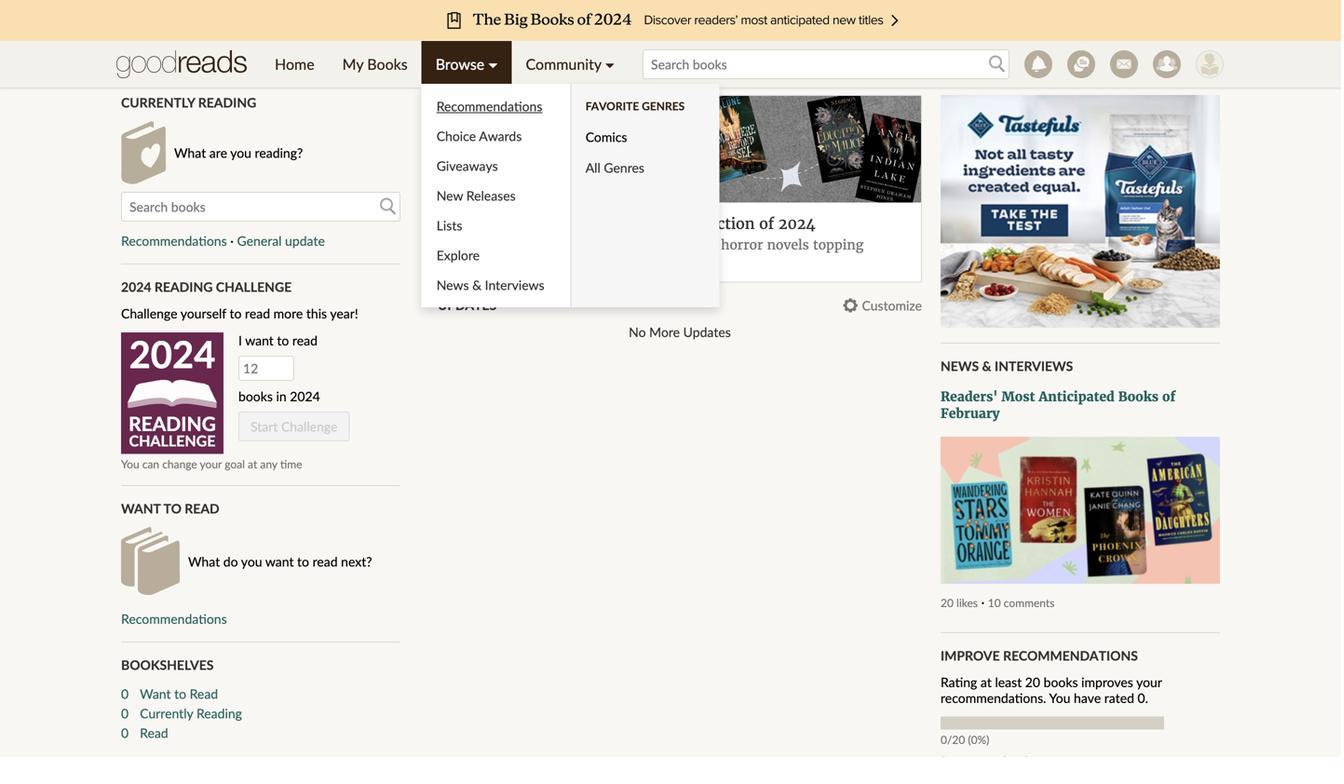 Task type: vqa. For each thing, say whether or not it's contained in the screenshot.
menu
yes



Task type: describe. For each thing, give the bounding box(es) containing it.
friend requests image
[[1154, 50, 1182, 78]]

to down the change
[[164, 501, 182, 517]]

home link
[[261, 41, 329, 88]]

recommendations up choice awards link
[[437, 98, 543, 114]]

time
[[280, 457, 302, 471]]

to inside the want to read currently reading read
[[174, 686, 186, 702]]

10
[[989, 596, 1002, 610]]

browse
[[436, 55, 485, 73]]

recommendations up books improves your recommendations. you have rated
[[1004, 648, 1139, 664]]

home
[[275, 55, 315, 73]]

have
[[1075, 690, 1102, 706]]

customize button
[[844, 298, 923, 313]]

1 horizontal spatial news
[[941, 358, 980, 374]]

fantasy,
[[535, 236, 587, 253]]

choice
[[437, 128, 476, 144]]

topping
[[814, 236, 864, 253]]

recommendations.
[[941, 690, 1047, 706]]

i want to read
[[239, 333, 318, 349]]

change
[[162, 457, 197, 471]]

genres for favorite genres
[[642, 99, 685, 113]]

read down you can change your goal at any time
[[185, 501, 220, 517]]

yourself
[[181, 306, 226, 322]]

reading for currently
[[198, 95, 257, 110]]

and
[[693, 236, 718, 253]]

recommendations · general update
[[121, 233, 325, 249]]

this
[[306, 306, 327, 322]]

▾ for browse ▾
[[489, 55, 498, 73]]

to down more at left
[[277, 333, 289, 349]]

awards
[[479, 128, 522, 144]]

rating
[[941, 675, 978, 690]]

my books link
[[329, 41, 422, 88]]

reading?
[[255, 145, 303, 161]]

1 vertical spatial want
[[265, 554, 294, 570]]

Search books text field
[[121, 192, 401, 222]]

all genres link
[[571, 153, 685, 183]]

year!
[[330, 306, 358, 322]]

new releases
[[437, 188, 516, 204]]

you for are
[[230, 145, 252, 161]]

read link
[[140, 723, 401, 743]]

explore
[[437, 247, 480, 263]]

want for want to read
[[121, 501, 161, 517]]

comics link
[[571, 121, 685, 153]]

do
[[223, 554, 238, 570]]

want to read currently reading read
[[140, 686, 242, 741]]

no
[[629, 324, 646, 340]]

0 vertical spatial ·
[[230, 233, 234, 249]]

0/20 (0%)
[[941, 733, 990, 747]]

explore link
[[422, 240, 571, 270]]

2 vertical spatial recommendations link
[[121, 612, 227, 627]]

my group discussions image
[[1068, 50, 1096, 78]]

currently reading link
[[140, 704, 401, 723]]

Search for books to add to your shelves search field
[[643, 49, 1010, 79]]

readers' most anticipated books of february link
[[941, 389, 1221, 422]]

ruby anderson image
[[1197, 50, 1225, 78]]

to left next?
[[297, 554, 309, 570]]

0 horizontal spatial you
[[121, 457, 139, 471]]

books improves your recommendations. you have rated
[[941, 675, 1163, 706]]

advertisement element
[[941, 95, 1221, 328]]

rated
[[1105, 690, 1135, 706]]

to inside 'the most anticipated speculative fiction of 2024 discover the fantasy, science fiction, and horror novels topping goodreaders' want to read shelves!'
[[578, 256, 592, 273]]

start challenge
[[251, 419, 338, 435]]

2024 reading challenge
[[121, 279, 292, 295]]

community ▾ button
[[512, 41, 629, 88]]

0 vertical spatial news
[[437, 277, 469, 293]]

my books
[[343, 55, 408, 73]]

you can change your goal at any time
[[121, 457, 302, 471]]

genres for all genres
[[604, 160, 645, 176]]

recommendations link inside menu
[[422, 91, 571, 121]]

20 likes · 10 comments
[[941, 594, 1055, 610]]

least
[[996, 675, 1023, 690]]

comics
[[586, 129, 628, 145]]

your inside books improves your recommendations. you have rated
[[1137, 675, 1163, 690]]

all
[[586, 160, 601, 176]]

anticipated for speculative
[[525, 215, 610, 233]]

1 horizontal spatial at
[[981, 675, 992, 690]]

read down bookshelves
[[190, 686, 218, 702]]

anticipated for books
[[1039, 389, 1115, 405]]

february
[[941, 405, 1000, 422]]

speculative
[[614, 215, 699, 233]]

more
[[650, 324, 680, 340]]

community ▾
[[526, 55, 615, 73]]

the
[[510, 236, 531, 253]]

bookshelves
[[121, 658, 214, 673]]

Number of books you want to read in 2024 number field
[[239, 356, 294, 381]]

horror
[[721, 236, 764, 253]]

favorite genres
[[586, 99, 685, 113]]

what are you reading?
[[174, 145, 303, 161]]

no more updates
[[629, 324, 731, 340]]

rating at least 20
[[941, 675, 1041, 690]]

news & interviews link
[[422, 270, 571, 300]]

1 vertical spatial 20
[[1026, 675, 1041, 690]]

browse ▾
[[436, 55, 498, 73]]

general update button
[[237, 233, 325, 249]]

want to read
[[121, 501, 220, 517]]

inbox image
[[1111, 50, 1139, 78]]

favorite
[[586, 99, 640, 113]]

all genres
[[586, 160, 645, 176]]

read for yourself
[[245, 306, 270, 322]]

choice awards link
[[422, 121, 571, 151]]

to up i
[[230, 306, 242, 322]]

novels
[[768, 236, 810, 253]]

community
[[526, 55, 602, 73]]

0 vertical spatial challenge
[[216, 279, 292, 295]]

customize
[[862, 298, 923, 313]]

my
[[343, 55, 364, 73]]

currently reading
[[121, 95, 257, 110]]

lists link
[[422, 211, 571, 240]]



Task type: locate. For each thing, give the bounding box(es) containing it.
0 vertical spatial news & interviews
[[437, 277, 545, 293]]

your right rated
[[1137, 675, 1163, 690]]

1 horizontal spatial you
[[1050, 690, 1071, 706]]

0 horizontal spatial &
[[473, 277, 482, 293]]

books for in
[[239, 389, 273, 405]]

read inside 'the most anticipated speculative fiction of 2024 discover the fantasy, science fiction, and horror novels topping goodreaders' want to read shelves!'
[[595, 256, 627, 273]]

reading down "want to read" link
[[197, 706, 242, 722]]

Search for books to add to your shelves search field
[[121, 192, 401, 222]]

0 vertical spatial at
[[248, 457, 258, 471]]

start challenge button
[[239, 412, 350, 442]]

challenge yourself to read more this year!
[[121, 306, 358, 322]]

2 vertical spatial reading
[[197, 706, 242, 722]]

menu
[[261, 41, 720, 308]]

challenge up challenge yourself to read more this year!
[[216, 279, 292, 295]]

at
[[248, 457, 258, 471], [981, 675, 992, 690]]

20
[[941, 596, 954, 610], [1026, 675, 1041, 690]]

genres up comics link
[[642, 99, 685, 113]]

menu containing home
[[261, 41, 720, 308]]

you left the have
[[1050, 690, 1071, 706]]

next?
[[341, 554, 372, 570]]

2024
[[779, 215, 816, 233], [121, 279, 151, 295], [129, 332, 216, 377], [290, 389, 320, 405]]

· left 10
[[982, 594, 985, 610]]

what
[[174, 145, 206, 161], [188, 554, 220, 570]]

0 vertical spatial &
[[473, 277, 482, 293]]

news
[[437, 277, 469, 293], [941, 358, 980, 374]]

currently
[[121, 95, 195, 110], [140, 706, 193, 722]]

read down the science
[[595, 256, 627, 273]]

read left more at left
[[245, 306, 270, 322]]

books inside books improves your recommendations. you have rated
[[1044, 675, 1079, 690]]

read for want
[[293, 333, 318, 349]]

want
[[245, 333, 274, 349], [265, 554, 294, 570]]

choice awards
[[437, 128, 522, 144]]

1 vertical spatial updates
[[684, 324, 731, 340]]

most up the
[[483, 215, 520, 233]]

20 right the least
[[1026, 675, 1041, 690]]

1 vertical spatial anticipated
[[1039, 389, 1115, 405]]

20 inside 20 likes · 10 comments
[[941, 596, 954, 610]]

▾ right browse
[[489, 55, 498, 73]]

the most anticipated speculative fiction of 2024 link
[[450, 215, 816, 233]]

readers'
[[941, 389, 999, 405]]

1 horizontal spatial anticipated
[[1039, 389, 1115, 405]]

likes
[[957, 596, 979, 610]]

1 vertical spatial books
[[1044, 675, 1079, 690]]

more
[[274, 306, 303, 322]]

0 horizontal spatial most
[[483, 215, 520, 233]]

2024 inside 'the most anticipated speculative fiction of 2024 discover the fantasy, science fiction, and horror novels topping goodreaders' want to read shelves!'
[[779, 215, 816, 233]]

2 vertical spatial challenge
[[281, 419, 338, 435]]

1 vertical spatial you
[[241, 554, 262, 570]]

0 horizontal spatial updates
[[438, 297, 497, 313]]

1 vertical spatial news & interviews
[[941, 358, 1074, 374]]

improves
[[1082, 675, 1134, 690]]

reading challenge
[[129, 412, 216, 450]]

1 horizontal spatial books
[[1044, 675, 1079, 690]]

news down explore
[[437, 277, 469, 293]]

you inside books improves your recommendations. you have rated
[[1050, 690, 1071, 706]]

0 vertical spatial read
[[245, 306, 270, 322]]

news up readers' on the bottom right of page
[[941, 358, 980, 374]]

what for what do you want to read next?
[[188, 554, 220, 570]]

shelves!
[[631, 256, 684, 273]]

at left the least
[[981, 675, 992, 690]]

0 vertical spatial what
[[174, 145, 206, 161]]

recommendations up "2024 reading challenge"
[[121, 233, 227, 249]]

1 horizontal spatial ·
[[982, 594, 985, 610]]

0 vertical spatial currently
[[121, 95, 195, 110]]

want right do
[[265, 554, 294, 570]]

to down fantasy,
[[578, 256, 592, 273]]

reading
[[129, 412, 216, 435]]

0 horizontal spatial ▾
[[489, 55, 498, 73]]

· left general
[[230, 233, 234, 249]]

are
[[209, 145, 227, 161]]

progress bar
[[941, 717, 1165, 730]]

giveaways link
[[422, 151, 571, 181]]

▾ up "favorite"
[[606, 55, 615, 73]]

1 ▾ from the left
[[489, 55, 498, 73]]

1 vertical spatial read
[[293, 333, 318, 349]]

the most anticipated speculative fiction of 2024 image
[[439, 96, 922, 202]]

2 vertical spatial read
[[313, 554, 338, 570]]

comments
[[1004, 596, 1055, 610]]

1 vertical spatial genres
[[604, 160, 645, 176]]

0/20
[[941, 733, 966, 747]]

0 vertical spatial reading
[[198, 95, 257, 110]]

general
[[237, 233, 282, 249]]

books down 'improve recommendations'
[[1044, 675, 1079, 690]]

recommendations link up "2024 reading challenge"
[[121, 233, 227, 249]]

0 horizontal spatial news & interviews
[[437, 277, 545, 293]]

want inside the want to read currently reading read
[[140, 686, 171, 702]]

challenge inside button
[[281, 419, 338, 435]]

in
[[276, 389, 287, 405]]

most inside readers' most anticipated books of february
[[1002, 389, 1036, 405]]

you right are
[[230, 145, 252, 161]]

0 vertical spatial want
[[540, 256, 575, 273]]

books left in on the left of page
[[239, 389, 273, 405]]

1 vertical spatial recommendations link
[[121, 233, 227, 249]]

want inside 'the most anticipated speculative fiction of 2024 discover the fantasy, science fiction, and horror novels topping goodreaders' want to read shelves!'
[[540, 256, 575, 273]]

at left any
[[248, 457, 258, 471]]

interviews
[[485, 277, 545, 293], [995, 358, 1074, 374]]

1 vertical spatial challenge
[[121, 306, 178, 322]]

& up readers' on the bottom right of page
[[983, 358, 992, 374]]

1 vertical spatial at
[[981, 675, 992, 690]]

1 vertical spatial news
[[941, 358, 980, 374]]

1 horizontal spatial interviews
[[995, 358, 1074, 374]]

start
[[251, 419, 278, 435]]

0 horizontal spatial books
[[367, 55, 408, 73]]

your left goal
[[200, 457, 222, 471]]

readers' most anticipated books of february image
[[941, 437, 1221, 584]]

interviews inside news & interviews link
[[485, 277, 545, 293]]

most for the
[[483, 215, 520, 233]]

news & interviews inside menu
[[437, 277, 545, 293]]

books in 2024
[[239, 389, 320, 405]]

i
[[239, 333, 242, 349]]

news & interviews up readers' on the bottom right of page
[[941, 358, 1074, 374]]

to
[[578, 256, 592, 273], [230, 306, 242, 322], [277, 333, 289, 349], [164, 501, 182, 517], [297, 554, 309, 570], [174, 686, 186, 702]]

0 .
[[1138, 690, 1149, 706]]

.
[[1146, 690, 1149, 706]]

interviews up readers' most anticipated books of february
[[995, 358, 1074, 374]]

0 horizontal spatial 20
[[941, 596, 954, 610]]

want for want to read currently reading read
[[140, 686, 171, 702]]

(0%)
[[969, 733, 990, 747]]

0 vertical spatial interviews
[[485, 277, 545, 293]]

0 vertical spatial genres
[[642, 99, 685, 113]]

1 vertical spatial what
[[188, 554, 220, 570]]

0 vertical spatial books
[[239, 389, 273, 405]]

discover
[[450, 236, 506, 253]]

1 horizontal spatial books
[[1119, 389, 1159, 405]]

1 vertical spatial currently
[[140, 706, 193, 722]]

want right i
[[245, 333, 274, 349]]

reading inside the want to read currently reading read
[[197, 706, 242, 722]]

lists
[[437, 218, 463, 233]]

want to read link
[[140, 684, 401, 704]]

read right "0 0 0"
[[140, 725, 168, 741]]

0
[[121, 686, 129, 702], [1138, 690, 1146, 706], [121, 706, 129, 722], [121, 725, 129, 741]]

any
[[260, 457, 278, 471]]

20 left likes
[[941, 596, 954, 610]]

anticipated inside readers' most anticipated books of february
[[1039, 389, 1115, 405]]

want down can
[[121, 501, 161, 517]]

books inside readers' most anticipated books of february
[[1119, 389, 1159, 405]]

reading up are
[[198, 95, 257, 110]]

recommendations link up "awards"
[[422, 91, 571, 121]]

the most anticipated speculative fiction of 2024 discover the fantasy, science fiction, and horror novels topping goodreaders' want to read shelves!
[[450, 215, 864, 273]]

recommendations link
[[422, 91, 571, 121], [121, 233, 227, 249], [121, 612, 227, 627]]

notifications image
[[1025, 50, 1053, 78]]

want down bookshelves
[[140, 686, 171, 702]]

the
[[450, 215, 478, 233]]

0 horizontal spatial ·
[[230, 233, 234, 249]]

0 horizontal spatial books
[[239, 389, 273, 405]]

&
[[473, 277, 482, 293], [983, 358, 992, 374]]

what for what are you reading?
[[174, 145, 206, 161]]

1 0 link from the top
[[121, 684, 129, 704]]

books
[[239, 389, 273, 405], [1044, 675, 1079, 690]]

improve
[[941, 648, 1001, 664]]

reading for 2024
[[155, 279, 213, 295]]

want down fantasy,
[[540, 256, 575, 273]]

fiction,
[[643, 236, 689, 253]]

updates down goodreaders'
[[438, 297, 497, 313]]

browse ▾ button
[[422, 41, 512, 88]]

& down goodreaders'
[[473, 277, 482, 293]]

1 horizontal spatial most
[[1002, 389, 1036, 405]]

you right do
[[241, 554, 262, 570]]

improve recommendations
[[941, 648, 1139, 664]]

read
[[595, 256, 627, 273], [185, 501, 220, 517], [190, 686, 218, 702], [140, 725, 168, 741]]

2 0 link from the top
[[121, 704, 129, 723]]

0 horizontal spatial anticipated
[[525, 215, 610, 233]]

read
[[245, 306, 270, 322], [293, 333, 318, 349], [313, 554, 338, 570]]

Search books text field
[[643, 49, 1010, 79]]

3 0 link from the top
[[121, 723, 129, 743]]

0 horizontal spatial at
[[248, 457, 258, 471]]

want
[[540, 256, 575, 273], [121, 501, 161, 517], [140, 686, 171, 702]]

goodreaders'
[[450, 256, 536, 273]]

read left next?
[[313, 554, 338, 570]]

1 vertical spatial most
[[1002, 389, 1036, 405]]

2 ▾ from the left
[[606, 55, 615, 73]]

0 vertical spatial updates
[[438, 297, 497, 313]]

1 horizontal spatial your
[[1137, 675, 1163, 690]]

challenge left yourself
[[121, 306, 178, 322]]

you
[[121, 457, 139, 471], [1050, 690, 1071, 706]]

currently inside the want to read currently reading read
[[140, 706, 193, 722]]

genres down comics link
[[604, 160, 645, 176]]

readers' most anticipated books of february
[[941, 389, 1176, 422]]

1 vertical spatial of
[[1163, 389, 1176, 405]]

1 vertical spatial reading
[[155, 279, 213, 295]]

▾ for community ▾
[[606, 55, 615, 73]]

giveaways
[[437, 158, 498, 174]]

updates
[[438, 297, 497, 313], [684, 324, 731, 340]]

to down bookshelves
[[174, 686, 186, 702]]

interviews down goodreaders'
[[485, 277, 545, 293]]

1 horizontal spatial updates
[[684, 324, 731, 340]]

1 horizontal spatial &
[[983, 358, 992, 374]]

anticipated inside 'the most anticipated speculative fiction of 2024 discover the fantasy, science fiction, and horror novels topping goodreaders' want to read shelves!'
[[525, 215, 610, 233]]

1 vertical spatial your
[[1137, 675, 1163, 690]]

1 vertical spatial &
[[983, 358, 992, 374]]

0 vertical spatial of
[[760, 215, 775, 233]]

0 vertical spatial most
[[483, 215, 520, 233]]

most right readers' on the bottom right of page
[[1002, 389, 1036, 405]]

1 vertical spatial ·
[[982, 594, 985, 610]]

1 horizontal spatial ▾
[[606, 55, 615, 73]]

challenge down in on the left of page
[[281, 419, 338, 435]]

fiction
[[703, 215, 755, 233]]

0 vertical spatial you
[[230, 145, 252, 161]]

read down this
[[293, 333, 318, 349]]

most for readers'
[[1002, 389, 1036, 405]]

reading up yourself
[[155, 279, 213, 295]]

0 vertical spatial want
[[245, 333, 274, 349]]

0 horizontal spatial interviews
[[485, 277, 545, 293]]

1 vertical spatial books
[[1119, 389, 1159, 405]]

news & interviews down goodreaders'
[[437, 277, 545, 293]]

books
[[367, 55, 408, 73], [1119, 389, 1159, 405]]

1 horizontal spatial 20
[[1026, 675, 1041, 690]]

most inside 'the most anticipated speculative fiction of 2024 discover the fantasy, science fiction, and horror novels topping goodreaders' want to read shelves!'
[[483, 215, 520, 233]]

0 vertical spatial you
[[121, 457, 139, 471]]

1 vertical spatial want
[[121, 501, 161, 517]]

you left can
[[121, 457, 139, 471]]

genres
[[642, 99, 685, 113], [604, 160, 645, 176]]

of
[[760, 215, 775, 233], [1163, 389, 1176, 405]]

0 horizontal spatial news
[[437, 277, 469, 293]]

science
[[591, 236, 639, 253]]

your
[[200, 457, 222, 471], [1137, 675, 1163, 690]]

0 vertical spatial your
[[200, 457, 222, 471]]

0 vertical spatial books
[[367, 55, 408, 73]]

0 vertical spatial 20
[[941, 596, 954, 610]]

what left do
[[188, 554, 220, 570]]

updates right more
[[684, 324, 731, 340]]

of inside 'the most anticipated speculative fiction of 2024 discover the fantasy, science fiction, and horror novels topping goodreaders' want to read shelves!'
[[760, 215, 775, 233]]

0 vertical spatial anticipated
[[525, 215, 610, 233]]

1 vertical spatial interviews
[[995, 358, 1074, 374]]

1 horizontal spatial news & interviews
[[941, 358, 1074, 374]]

update
[[285, 233, 325, 249]]

0 horizontal spatial of
[[760, 215, 775, 233]]

can
[[142, 457, 159, 471]]

books inside menu
[[367, 55, 408, 73]]

what left are
[[174, 145, 206, 161]]

you
[[230, 145, 252, 161], [241, 554, 262, 570]]

of inside readers' most anticipated books of february
[[1163, 389, 1176, 405]]

0 vertical spatial recommendations link
[[422, 91, 571, 121]]

1 horizontal spatial of
[[1163, 389, 1176, 405]]

0 0 0
[[121, 686, 129, 741]]

recommendations link up bookshelves
[[121, 612, 227, 627]]

new
[[437, 188, 463, 204]]

1 vertical spatial you
[[1050, 690, 1071, 706]]

0 horizontal spatial your
[[200, 457, 222, 471]]

you for do
[[241, 554, 262, 570]]

books for improves
[[1044, 675, 1079, 690]]

2 vertical spatial want
[[140, 686, 171, 702]]

recommendations up bookshelves
[[121, 612, 227, 627]]

goal
[[225, 457, 245, 471]]



